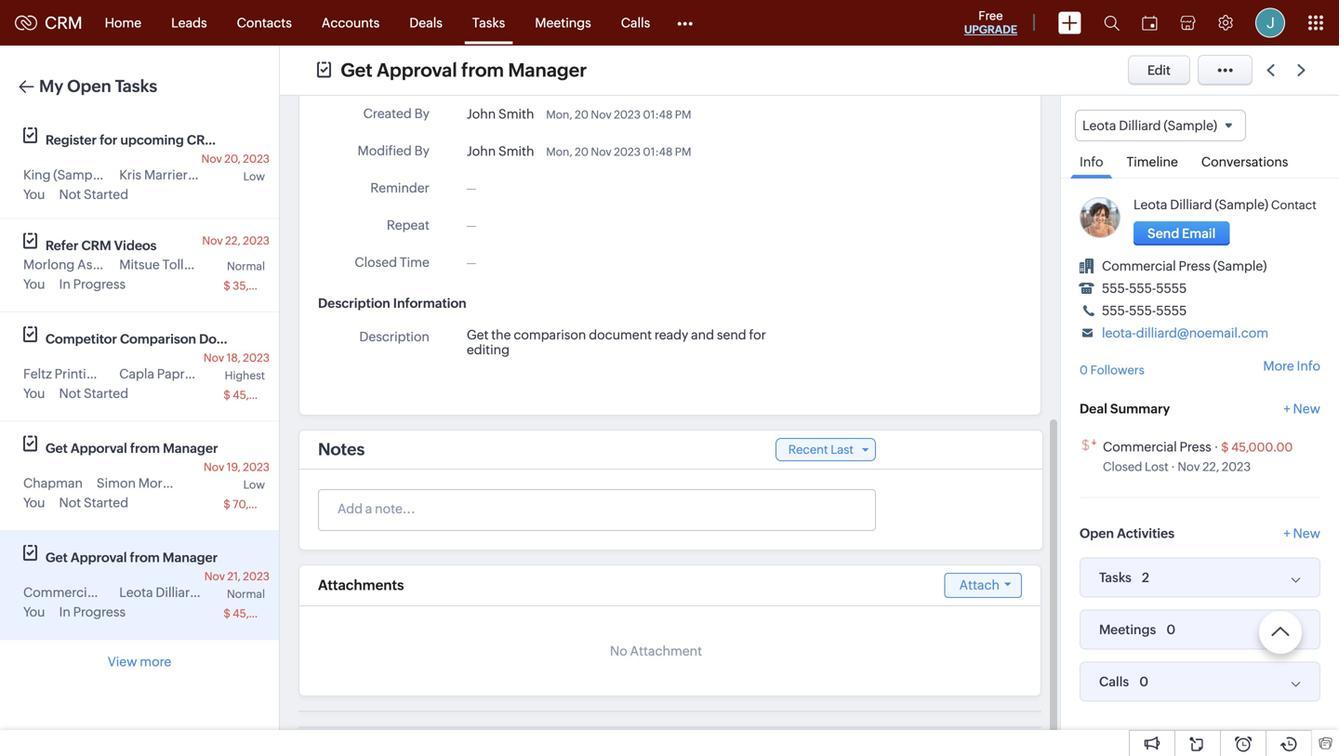 Task type: vqa. For each thing, say whether or not it's contained in the screenshot.
bottommost None-
no



Task type: describe. For each thing, give the bounding box(es) containing it.
from for get approval from manager
[[461, 60, 504, 81]]

45,000.00 for leota dilliard (sample)
[[233, 607, 290, 620]]

1 vertical spatial leota
[[1134, 197, 1168, 212]]

upgrade
[[965, 23, 1018, 36]]

0 horizontal spatial open
[[67, 77, 111, 96]]

get for get the comparison document ready and send for editing
[[467, 327, 489, 342]]

recent
[[789, 443, 828, 457]]

associates
[[77, 257, 142, 272]]

low for kris marrier (sample)
[[243, 170, 265, 183]]

the
[[491, 327, 511, 342]]

competitor
[[45, 332, 117, 347]]

commercial press · $ 45,000.00 closed lost · nov 22, 2023
[[1103, 440, 1293, 474]]

more info
[[1264, 359, 1321, 373]]

1 + from the top
[[1284, 402, 1291, 416]]

calendar image
[[1142, 15, 1158, 30]]

1 new from the top
[[1294, 402, 1321, 416]]

deal summary
[[1080, 402, 1171, 416]]

0 horizontal spatial leota dilliard (sample)
[[119, 585, 254, 600]]

attachment
[[630, 644, 702, 658]]

(sample) down nov 22, 2023
[[206, 257, 260, 272]]

$ for capla paprocki (sample)
[[223, 389, 230, 401]]

free upgrade
[[965, 9, 1018, 36]]

recent last
[[789, 443, 854, 457]]

search image
[[1104, 15, 1120, 31]]

simon
[[97, 476, 136, 491]]

logo image
[[15, 15, 37, 30]]

marrier
[[144, 167, 188, 182]]

0 horizontal spatial dilliard
[[156, 585, 198, 600]]

18,
[[227, 352, 241, 364]]

john smith for modified by
[[467, 144, 534, 158]]

morasca
[[138, 476, 190, 491]]

you for commercial press
[[23, 605, 45, 620]]

for inside get the comparison document ready and send for editing
[[749, 327, 766, 342]]

20 for modified by
[[575, 145, 589, 158]]

dilliard@noemail.com
[[1137, 326, 1269, 341]]

22, inside commercial press · $ 45,000.00 closed lost · nov 22, 2023
[[1203, 460, 1220, 474]]

get approval from manager
[[341, 60, 587, 81]]

my
[[39, 77, 63, 96]]

comparison
[[120, 332, 196, 347]]

2 + new from the top
[[1284, 526, 1321, 541]]

0 for calls
[[1140, 675, 1149, 690]]

king
[[23, 167, 51, 182]]

3 started from the top
[[84, 495, 128, 510]]

mon, for created by
[[546, 108, 573, 121]]

dilliard inside field
[[1119, 118, 1161, 133]]

(sample) down 19,
[[193, 476, 246, 491]]

attachments
[[318, 577, 404, 594]]

more
[[140, 654, 171, 669]]

2 vertical spatial tasks
[[1100, 570, 1132, 585]]

last
[[831, 443, 854, 457]]

by for created by
[[415, 106, 430, 121]]

john smith for created by
[[467, 106, 534, 121]]

get the comparison document ready and send for editing
[[467, 327, 769, 357]]

meetings link
[[520, 0, 606, 45]]

document
[[199, 332, 264, 347]]

tollner
[[162, 257, 204, 272]]

2023 inside get apporval from manager nov 19, 2023
[[243, 461, 270, 474]]

crm inside "register for upcoming crm webinars nov 20, 2023"
[[187, 133, 217, 147]]

feltz
[[23, 367, 52, 381]]

my open tasks
[[39, 77, 157, 96]]

$ 70,000.00
[[223, 498, 289, 511]]

editing
[[467, 342, 510, 357]]

morlong associates
[[23, 257, 142, 272]]

1 horizontal spatial meetings
[[1100, 623, 1157, 637]]

home
[[105, 15, 142, 30]]

closed time
[[355, 255, 430, 270]]

create menu image
[[1059, 12, 1082, 34]]

notes
[[318, 440, 365, 459]]

45,000.00 inside commercial press · $ 45,000.00 closed lost · nov 22, 2023
[[1232, 441, 1293, 455]]

35,000.00
[[233, 280, 289, 292]]

apporval
[[71, 441, 127, 456]]

conversations
[[1202, 155, 1289, 169]]

20 for created by
[[575, 108, 589, 121]]

you for feltz printing service
[[23, 386, 45, 401]]

get for get approval from manager nov 21, 2023
[[45, 550, 68, 565]]

normal for leota dilliard (sample)
[[227, 588, 265, 600]]

leota dilliard (sample) link
[[1134, 197, 1269, 212]]

contacts
[[237, 15, 292, 30]]

no attachment
[[610, 644, 702, 658]]

2 vertical spatial crm
[[81, 238, 111, 253]]

1 vertical spatial dilliard
[[1170, 197, 1213, 212]]

deals link
[[395, 0, 458, 45]]

pm for modified by
[[675, 145, 692, 158]]

0 vertical spatial meetings
[[535, 15, 591, 30]]

edit
[[1148, 63, 1171, 78]]

contact
[[1272, 198, 1317, 212]]

get for get approval from manager
[[341, 60, 373, 81]]

calls inside 'link'
[[621, 15, 650, 30]]

service
[[105, 367, 150, 381]]

highest
[[225, 369, 265, 382]]

leota inside field
[[1083, 118, 1117, 133]]

description for description
[[359, 329, 430, 344]]

create menu element
[[1047, 0, 1093, 45]]

Other Modules field
[[665, 8, 705, 38]]

attach link
[[945, 573, 1022, 598]]

john for created by
[[467, 106, 496, 121]]

description information
[[318, 296, 467, 311]]

in progress for associates
[[59, 277, 126, 292]]

1 5555 from the top
[[1157, 281, 1187, 296]]

+ new link
[[1284, 402, 1321, 426]]

repeat
[[387, 218, 430, 232]]

$ 45,000.00 for capla paprocki (sample)
[[223, 389, 290, 401]]

started for (sample)
[[84, 187, 128, 202]]

modified by
[[358, 143, 430, 158]]

2 new from the top
[[1294, 526, 1321, 541]]

1 horizontal spatial ·
[[1215, 440, 1219, 455]]

activities
[[1117, 526, 1175, 541]]

home link
[[90, 0, 156, 45]]

0 horizontal spatial 22,
[[225, 234, 241, 247]]

timeline link
[[1118, 142, 1188, 178]]

2023 inside competitor comparison document nov 18, 2023
[[243, 352, 270, 364]]

0 horizontal spatial info
[[1080, 155, 1104, 169]]

in for commercial
[[59, 605, 71, 620]]

previous record image
[[1267, 64, 1275, 76]]

info link
[[1071, 142, 1113, 179]]

nov inside competitor comparison document nov 18, 2023
[[204, 352, 224, 364]]

search element
[[1093, 0, 1131, 46]]

leota dilliard (sample) contact
[[1134, 197, 1317, 212]]

2 555-555-5555 from the top
[[1102, 303, 1187, 318]]

commercial for commercial press · $ 45,000.00 closed lost · nov 22, 2023
[[1103, 440, 1177, 455]]

19,
[[227, 461, 241, 474]]

ready
[[655, 327, 689, 342]]

leota-dilliard@noemail.com
[[1102, 326, 1269, 341]]

lost
[[1145, 460, 1169, 474]]

videos
[[114, 238, 157, 253]]

2 vertical spatial press
[[100, 585, 132, 600]]

20,
[[224, 153, 241, 165]]

tasks inside tasks link
[[472, 15, 505, 30]]

description for description information
[[318, 296, 390, 311]]

for inside "register for upcoming crm webinars nov 20, 2023"
[[100, 133, 117, 147]]

(sample) down conversations
[[1215, 197, 1269, 212]]

attach
[[960, 578, 1000, 592]]

Leota Dilliard (Sample) field
[[1075, 110, 1247, 142]]

register
[[45, 133, 97, 147]]

feltz printing service
[[23, 367, 150, 381]]

capla
[[119, 367, 154, 381]]

created
[[363, 106, 412, 121]]

01:48 for modified by
[[643, 145, 673, 158]]

1 vertical spatial calls
[[1100, 675, 1130, 690]]

calls link
[[606, 0, 665, 45]]

nov inside "register for upcoming crm webinars nov 20, 2023"
[[201, 153, 222, 165]]

(sample) down 20, at the left top
[[190, 167, 244, 182]]

crm link
[[15, 13, 82, 32]]

reminder
[[370, 180, 430, 195]]

simon morasca (sample)
[[97, 476, 246, 491]]

from for get apporval from manager nov 19, 2023
[[130, 441, 160, 456]]

john for modified by
[[467, 144, 496, 158]]

started for printing
[[84, 386, 128, 401]]

manager for get apporval from manager nov 19, 2023
[[163, 441, 218, 456]]



Task type: locate. For each thing, give the bounding box(es) containing it.
2 + from the top
[[1284, 526, 1291, 541]]

1 vertical spatial closed
[[1103, 460, 1143, 474]]

closed left lost
[[1103, 460, 1143, 474]]

0 horizontal spatial for
[[100, 133, 117, 147]]

70,000.00
[[233, 498, 289, 511]]

$ 45,000.00 down the highest
[[223, 389, 290, 401]]

smith for modified by
[[499, 144, 534, 158]]

2 horizontal spatial dilliard
[[1170, 197, 1213, 212]]

· right the commercial press link
[[1215, 440, 1219, 455]]

2 john smith from the top
[[467, 144, 534, 158]]

0 vertical spatial 22,
[[225, 234, 241, 247]]

for right register at the top
[[100, 133, 117, 147]]

press for (sample)
[[1179, 259, 1211, 274]]

0 horizontal spatial ·
[[1171, 460, 1176, 474]]

not started down feltz printing service at the left of the page
[[59, 386, 128, 401]]

pm for created by
[[675, 108, 692, 121]]

not started
[[59, 187, 128, 202], [59, 386, 128, 401], [59, 495, 128, 510]]

get apporval from manager nov 19, 2023
[[45, 441, 270, 474]]

2 normal from the top
[[227, 588, 265, 600]]

0 for meetings
[[1167, 623, 1176, 637]]

1 vertical spatial $ 45,000.00
[[223, 607, 290, 620]]

2 horizontal spatial tasks
[[1100, 570, 1132, 585]]

1 vertical spatial started
[[84, 386, 128, 401]]

1 vertical spatial approval
[[71, 550, 127, 565]]

in for morlong
[[59, 277, 71, 292]]

555-555-5555 down commercial press (sample)
[[1102, 281, 1187, 296]]

in progress for press
[[59, 605, 126, 620]]

meetings down 2
[[1100, 623, 1157, 637]]

you down king
[[23, 187, 45, 202]]

1 vertical spatial by
[[415, 143, 430, 158]]

1 horizontal spatial tasks
[[472, 15, 505, 30]]

created by
[[363, 106, 430, 121]]

$ down the highest
[[223, 389, 230, 401]]

0 vertical spatial normal
[[227, 260, 265, 273]]

from inside get approval from manager nov 21, 2023
[[130, 550, 160, 565]]

progress down "commercial press"
[[73, 605, 126, 620]]

0 horizontal spatial leota
[[119, 585, 153, 600]]

$ 45,000.00
[[223, 389, 290, 401], [223, 607, 290, 620]]

meetings left calls 'link'
[[535, 15, 591, 30]]

nov inside get approval from manager nov 21, 2023
[[204, 570, 225, 583]]

20
[[575, 108, 589, 121], [575, 145, 589, 158]]

crm right 'logo'
[[45, 13, 82, 32]]

deal
[[1080, 402, 1108, 416]]

you down feltz
[[23, 386, 45, 401]]

1 horizontal spatial 0
[[1140, 675, 1149, 690]]

more
[[1264, 359, 1295, 373]]

for right send
[[749, 327, 766, 342]]

tasks left 2
[[1100, 570, 1132, 585]]

22, up the mitsue tollner (sample)
[[225, 234, 241, 247]]

info right more
[[1297, 359, 1321, 373]]

get up "commercial press"
[[45, 550, 68, 565]]

commercial for commercial press
[[23, 585, 97, 600]]

1 pm from the top
[[675, 108, 692, 121]]

timeline
[[1127, 155, 1178, 169]]

by
[[415, 106, 430, 121], [415, 143, 430, 158]]

45,000.00 down + new link
[[1232, 441, 1293, 455]]

commercial for commercial press (sample)
[[1102, 259, 1176, 274]]

mon,
[[546, 108, 573, 121], [546, 145, 573, 158]]

press inside commercial press · $ 45,000.00 closed lost · nov 22, 2023
[[1180, 440, 1212, 455]]

started down simon
[[84, 495, 128, 510]]

in
[[59, 277, 71, 292], [59, 605, 71, 620]]

commercial
[[1102, 259, 1176, 274], [1103, 440, 1177, 455], [23, 585, 97, 600]]

manager inside get approval from manager nov 21, 2023
[[163, 550, 218, 565]]

1 in from the top
[[59, 277, 71, 292]]

from down tasks link
[[461, 60, 504, 81]]

leota down timeline
[[1134, 197, 1168, 212]]

get left the
[[467, 327, 489, 342]]

started down feltz printing service at the left of the page
[[84, 386, 128, 401]]

free
[[979, 9, 1003, 23]]

1 vertical spatial john
[[467, 144, 496, 158]]

$ for mitsue tollner (sample)
[[223, 280, 230, 292]]

1 vertical spatial + new
[[1284, 526, 1321, 541]]

0 vertical spatial low
[[243, 170, 265, 183]]

1 started from the top
[[84, 187, 128, 202]]

2 vertical spatial not
[[59, 495, 81, 510]]

mon, for modified by
[[546, 145, 573, 158]]

0 vertical spatial commercial
[[1102, 259, 1176, 274]]

get for get apporval from manager nov 19, 2023
[[45, 441, 68, 456]]

0 vertical spatial in progress
[[59, 277, 126, 292]]

2 progress from the top
[[73, 605, 126, 620]]

get inside get the comparison document ready and send for editing
[[467, 327, 489, 342]]

mitsue tollner (sample)
[[119, 257, 260, 272]]

2 not from the top
[[59, 386, 81, 401]]

2 vertical spatial from
[[130, 550, 160, 565]]

$ left '35,000.00'
[[223, 280, 230, 292]]

approval up "created by"
[[377, 60, 457, 81]]

description
[[318, 296, 390, 311], [359, 329, 430, 344]]

crm up associates
[[81, 238, 111, 253]]

1 vertical spatial 20
[[575, 145, 589, 158]]

not started down "king (sample)"
[[59, 187, 128, 202]]

2 horizontal spatial leota
[[1134, 197, 1168, 212]]

mon, 20 nov 2023 01:48 pm for modified by
[[546, 145, 692, 158]]

2023 inside commercial press · $ 45,000.00 closed lost · nov 22, 2023
[[1222, 460, 1251, 474]]

1 vertical spatial not started
[[59, 386, 128, 401]]

1 john from the top
[[467, 106, 496, 121]]

you down chapman
[[23, 495, 45, 510]]

refer crm videos
[[45, 238, 157, 253]]

(sample) inside field
[[1164, 118, 1218, 133]]

45,000.00 down '21,'
[[233, 607, 290, 620]]

1 john smith from the top
[[467, 106, 534, 121]]

manager up simon morasca (sample)
[[163, 441, 218, 456]]

accounts
[[322, 15, 380, 30]]

4 you from the top
[[23, 495, 45, 510]]

1 horizontal spatial closed
[[1103, 460, 1143, 474]]

1 by from the top
[[415, 106, 430, 121]]

normal
[[227, 260, 265, 273], [227, 588, 265, 600]]

capla paprocki (sample)
[[119, 367, 266, 381]]

2 you from the top
[[23, 277, 45, 292]]

comparison
[[514, 327, 586, 342]]

1 horizontal spatial leota dilliard (sample)
[[1083, 118, 1218, 133]]

1 vertical spatial 45,000.00
[[1232, 441, 1293, 455]]

2023 inside get approval from manager nov 21, 2023
[[243, 570, 270, 583]]

1 vertical spatial pm
[[675, 145, 692, 158]]

0 vertical spatial 5555
[[1157, 281, 1187, 296]]

$ 45,000.00 down '21,'
[[223, 607, 290, 620]]

closed left time
[[355, 255, 397, 270]]

not down printing
[[59, 386, 81, 401]]

$ left "70,000.00"
[[223, 498, 230, 511]]

0 vertical spatial not
[[59, 187, 81, 202]]

open
[[67, 77, 111, 96], [1080, 526, 1114, 541]]

3 you from the top
[[23, 386, 45, 401]]

21,
[[227, 570, 241, 583]]

2 by from the top
[[415, 143, 430, 158]]

2023 inside "register for upcoming crm webinars nov 20, 2023"
[[243, 153, 270, 165]]

2 vertical spatial commercial
[[23, 585, 97, 600]]

0 vertical spatial for
[[100, 133, 117, 147]]

tasks up get approval from manager
[[472, 15, 505, 30]]

1 20 from the top
[[575, 108, 589, 121]]

open activities
[[1080, 526, 1175, 541]]

started down kris
[[84, 187, 128, 202]]

0 vertical spatial 45,000.00
[[233, 389, 290, 401]]

0 vertical spatial john smith
[[467, 106, 534, 121]]

in down "morlong"
[[59, 277, 71, 292]]

info left timeline
[[1080, 155, 1104, 169]]

not started for printing
[[59, 386, 128, 401]]

meetings
[[535, 15, 591, 30], [1100, 623, 1157, 637]]

progress for press
[[73, 605, 126, 620]]

1 vertical spatial 0
[[1167, 623, 1176, 637]]

not for (sample)
[[59, 187, 81, 202]]

(sample) down '21,'
[[200, 585, 254, 600]]

1 vertical spatial ·
[[1171, 460, 1176, 474]]

leota dilliard (sample) up the timeline link
[[1083, 118, 1218, 133]]

1 horizontal spatial leota
[[1083, 118, 1117, 133]]

2 vertical spatial leota
[[119, 585, 153, 600]]

not for printing
[[59, 386, 81, 401]]

1 vertical spatial in progress
[[59, 605, 126, 620]]

1 vertical spatial 555-555-5555
[[1102, 303, 1187, 318]]

1 vertical spatial 5555
[[1157, 303, 1187, 318]]

tasks up upcoming
[[115, 77, 157, 96]]

information
[[393, 296, 467, 311]]

closed inside commercial press · $ 45,000.00 closed lost · nov 22, 2023
[[1103, 460, 1143, 474]]

1 vertical spatial crm
[[187, 133, 217, 147]]

contacts link
[[222, 0, 307, 45]]

1 vertical spatial meetings
[[1100, 623, 1157, 637]]

you for king (sample)
[[23, 187, 45, 202]]

2 5555 from the top
[[1157, 303, 1187, 318]]

0 vertical spatial + new
[[1284, 402, 1321, 416]]

leota-dilliard@noemail.com link
[[1102, 326, 1269, 341]]

3 not from the top
[[59, 495, 81, 510]]

5555 down commercial press (sample) link
[[1157, 281, 1187, 296]]

profile element
[[1245, 0, 1297, 45]]

1 vertical spatial mon, 20 nov 2023 01:48 pm
[[546, 145, 692, 158]]

you for chapman
[[23, 495, 45, 510]]

from for get approval from manager nov 21, 2023
[[130, 550, 160, 565]]

01:48 for created by
[[643, 108, 673, 121]]

0 followers
[[1080, 363, 1145, 377]]

smith for created by
[[499, 106, 534, 121]]

2 not started from the top
[[59, 386, 128, 401]]

nov 22, 2023
[[202, 234, 270, 247]]

0 vertical spatial open
[[67, 77, 111, 96]]

manager for get approval from manager
[[508, 60, 587, 81]]

0 vertical spatial pm
[[675, 108, 692, 121]]

2 in from the top
[[59, 605, 71, 620]]

0 vertical spatial 20
[[575, 108, 589, 121]]

1 vertical spatial smith
[[499, 144, 534, 158]]

open left activities
[[1080, 526, 1114, 541]]

by right created
[[415, 106, 430, 121]]

printing
[[55, 367, 102, 381]]

1 vertical spatial not
[[59, 386, 81, 401]]

leota dilliard (sample) down get approval from manager nov 21, 2023
[[119, 585, 254, 600]]

0
[[1080, 363, 1088, 377], [1167, 623, 1176, 637], [1140, 675, 1149, 690]]

manager down simon morasca (sample)
[[163, 550, 218, 565]]

45,000.00
[[233, 389, 290, 401], [1232, 441, 1293, 455], [233, 607, 290, 620]]

calls
[[621, 15, 650, 30], [1100, 675, 1130, 690]]

+ new
[[1284, 402, 1321, 416], [1284, 526, 1321, 541]]

nov inside commercial press · $ 45,000.00 closed lost · nov 22, 2023
[[1178, 460, 1201, 474]]

dilliard down timeline
[[1170, 197, 1213, 212]]

mon, 20 nov 2023 01:48 pm
[[546, 108, 692, 121], [546, 145, 692, 158]]

you for morlong associates
[[23, 277, 45, 292]]

normal for mitsue tollner (sample)
[[227, 260, 265, 273]]

mitsue
[[119, 257, 160, 272]]

0 vertical spatial not started
[[59, 187, 128, 202]]

progress for associates
[[73, 277, 126, 292]]

1 you from the top
[[23, 187, 45, 202]]

45,000.00 down the highest
[[233, 389, 290, 401]]

2
[[1142, 570, 1150, 585]]

leads link
[[156, 0, 222, 45]]

leads
[[171, 15, 207, 30]]

for
[[100, 133, 117, 147], [749, 327, 766, 342]]

approval up "commercial press"
[[71, 550, 127, 565]]

5 you from the top
[[23, 605, 45, 620]]

normal up $ 35,000.00
[[227, 260, 265, 273]]

mon, 20 nov 2023 01:48 pm for created by
[[546, 108, 692, 121]]

manager inside get apporval from manager nov 19, 2023
[[163, 441, 218, 456]]

(sample) down 18,
[[213, 367, 266, 381]]

$ inside commercial press · $ 45,000.00 closed lost · nov 22, 2023
[[1222, 441, 1229, 455]]

manager for get approval from manager nov 21, 2023
[[163, 550, 218, 565]]

1 horizontal spatial info
[[1297, 359, 1321, 373]]

dilliard
[[1119, 118, 1161, 133], [1170, 197, 1213, 212], [156, 585, 198, 600]]

get inside get approval from manager nov 21, 2023
[[45, 550, 68, 565]]

2 pm from the top
[[675, 145, 692, 158]]

get inside get apporval from manager nov 19, 2023
[[45, 441, 68, 456]]

low down webinars
[[243, 170, 265, 183]]

dilliard up the timeline link
[[1119, 118, 1161, 133]]

leota dilliard (sample) inside field
[[1083, 118, 1218, 133]]

· right lost
[[1171, 460, 1176, 474]]

1 555-555-5555 from the top
[[1102, 281, 1187, 296]]

next record image
[[1298, 64, 1310, 76]]

get down accounts
[[341, 60, 373, 81]]

555-555-5555
[[1102, 281, 1187, 296], [1102, 303, 1187, 318]]

crm up kris marrier (sample)
[[187, 133, 217, 147]]

0 vertical spatial ·
[[1215, 440, 1219, 455]]

1 not from the top
[[59, 187, 81, 202]]

get up chapman
[[45, 441, 68, 456]]

555-555-5555 up leota-
[[1102, 303, 1187, 318]]

45,000.00 for capla paprocki (sample)
[[233, 389, 290, 401]]

1 vertical spatial +
[[1284, 526, 1291, 541]]

leota-
[[1102, 326, 1137, 341]]

manager
[[508, 60, 587, 81], [163, 441, 218, 456], [163, 550, 218, 565]]

1 vertical spatial leota dilliard (sample)
[[119, 585, 254, 600]]

0 vertical spatial description
[[318, 296, 390, 311]]

0 vertical spatial started
[[84, 187, 128, 202]]

(sample) down leota dilliard (sample) contact
[[1214, 259, 1267, 274]]

0 vertical spatial 0
[[1080, 363, 1088, 377]]

1 vertical spatial mon,
[[546, 145, 573, 158]]

view more
[[108, 654, 171, 669]]

modified
[[358, 143, 412, 158]]

0 vertical spatial approval
[[377, 60, 457, 81]]

(sample) up the timeline link
[[1164, 118, 1218, 133]]

you down "commercial press"
[[23, 605, 45, 620]]

0 vertical spatial leota dilliard (sample)
[[1083, 118, 1218, 133]]

2 $ 45,000.00 from the top
[[223, 607, 290, 620]]

approval for get approval from manager nov 21, 2023
[[71, 550, 127, 565]]

2 started from the top
[[84, 386, 128, 401]]

2 vertical spatial started
[[84, 495, 128, 510]]

leota up info link
[[1083, 118, 1117, 133]]

chapman
[[23, 476, 83, 491]]

not down chapman
[[59, 495, 81, 510]]

send
[[717, 327, 747, 342]]

0 vertical spatial crm
[[45, 13, 82, 32]]

0 vertical spatial from
[[461, 60, 504, 81]]

deals
[[410, 15, 443, 30]]

3 not started from the top
[[59, 495, 128, 510]]

0 vertical spatial $ 45,000.00
[[223, 389, 290, 401]]

1 low from the top
[[243, 170, 265, 183]]

$ for leota dilliard (sample)
[[223, 607, 230, 620]]

approval for get approval from manager
[[377, 60, 457, 81]]

1 vertical spatial info
[[1297, 359, 1321, 373]]

register for upcoming crm webinars nov 20, 2023
[[45, 133, 278, 165]]

0 vertical spatial progress
[[73, 277, 126, 292]]

1 $ 45,000.00 from the top
[[223, 389, 290, 401]]

5555 up leota-dilliard@noemail.com
[[1157, 303, 1187, 318]]

1 vertical spatial progress
[[73, 605, 126, 620]]

in progress down "commercial press"
[[59, 605, 126, 620]]

in progress down morlong associates
[[59, 277, 126, 292]]

$ 45,000.00 for leota dilliard (sample)
[[223, 607, 290, 620]]

king (sample)
[[23, 167, 107, 182]]

john
[[467, 106, 496, 121], [467, 144, 496, 158]]

2 vertical spatial 0
[[1140, 675, 1149, 690]]

press for ·
[[1180, 440, 1212, 455]]

(sample) down register at the top
[[53, 167, 107, 182]]

2 in progress from the top
[[59, 605, 126, 620]]

1 vertical spatial tasks
[[115, 77, 157, 96]]

press
[[1179, 259, 1211, 274], [1180, 440, 1212, 455], [100, 585, 132, 600]]

normal down '21,'
[[227, 588, 265, 600]]

tasks
[[472, 15, 505, 30], [115, 77, 157, 96], [1100, 570, 1132, 585]]

webinars
[[220, 133, 278, 147]]

2 01:48 from the top
[[643, 145, 673, 158]]

1 01:48 from the top
[[643, 108, 673, 121]]

0 horizontal spatial 0
[[1080, 363, 1088, 377]]

1 vertical spatial open
[[1080, 526, 1114, 541]]

2 horizontal spatial 0
[[1167, 623, 1176, 637]]

1 in progress from the top
[[59, 277, 126, 292]]

$ right the commercial press link
[[1222, 441, 1229, 455]]

2 mon, from the top
[[546, 145, 573, 158]]

2 vertical spatial not started
[[59, 495, 128, 510]]

leota down get approval from manager nov 21, 2023
[[119, 585, 153, 600]]

1 horizontal spatial calls
[[1100, 675, 1130, 690]]

open right the my
[[67, 77, 111, 96]]

competitor comparison document nov 18, 2023
[[45, 332, 270, 364]]

0 vertical spatial smith
[[499, 106, 534, 121]]

1 not started from the top
[[59, 187, 128, 202]]

description down closed time
[[318, 296, 390, 311]]

01:48
[[643, 108, 673, 121], [643, 145, 673, 158]]

description down description information in the left of the page
[[359, 329, 430, 344]]

0 vertical spatial info
[[1080, 155, 1104, 169]]

0 vertical spatial 01:48
[[643, 108, 673, 121]]

0 vertical spatial john
[[467, 106, 496, 121]]

progress down associates
[[73, 277, 126, 292]]

morlong
[[23, 257, 75, 272]]

accounts link
[[307, 0, 395, 45]]

2 20 from the top
[[575, 145, 589, 158]]

leota
[[1083, 118, 1117, 133], [1134, 197, 1168, 212], [119, 585, 153, 600]]

conversations link
[[1192, 142, 1298, 178]]

$ for simon morasca (sample)
[[223, 498, 230, 511]]

0 vertical spatial closed
[[355, 255, 397, 270]]

1 vertical spatial john smith
[[467, 144, 534, 158]]

2 mon, 20 nov 2023 01:48 pm from the top
[[546, 145, 692, 158]]

0 vertical spatial 555-555-5555
[[1102, 281, 1187, 296]]

low for simon morasca (sample)
[[243, 479, 265, 491]]

approval inside get approval from manager nov 21, 2023
[[71, 550, 127, 565]]

time
[[400, 255, 430, 270]]

followers
[[1091, 363, 1145, 377]]

view
[[108, 654, 137, 669]]

1 mon, 20 nov 2023 01:48 pm from the top
[[546, 108, 692, 121]]

from inside get apporval from manager nov 19, 2023
[[130, 441, 160, 456]]

summary
[[1111, 402, 1171, 416]]

2 smith from the top
[[499, 144, 534, 158]]

refer
[[45, 238, 79, 253]]

0 horizontal spatial tasks
[[115, 77, 157, 96]]

Add a note... field
[[319, 499, 874, 518]]

2 low from the top
[[243, 479, 265, 491]]

in down "commercial press"
[[59, 605, 71, 620]]

not down "king (sample)"
[[59, 187, 81, 202]]

2 vertical spatial 45,000.00
[[233, 607, 290, 620]]

1 vertical spatial new
[[1294, 526, 1321, 541]]

0 vertical spatial new
[[1294, 402, 1321, 416]]

smith
[[499, 106, 534, 121], [499, 144, 534, 158]]

$ 35,000.00
[[223, 280, 289, 292]]

kris marrier (sample)
[[119, 167, 244, 182]]

None button
[[1134, 222, 1230, 246]]

by right modified
[[415, 143, 430, 158]]

0 vertical spatial +
[[1284, 402, 1291, 416]]

1 progress from the top
[[73, 277, 126, 292]]

$ down '21,'
[[223, 607, 230, 620]]

get approval from manager nov 21, 2023
[[45, 550, 270, 583]]

commercial inside commercial press · $ 45,000.00 closed lost · nov 22, 2023
[[1103, 440, 1177, 455]]

profile image
[[1256, 8, 1286, 38]]

1 smith from the top
[[499, 106, 534, 121]]

1 vertical spatial description
[[359, 329, 430, 344]]

1 normal from the top
[[227, 260, 265, 273]]

1 mon, from the top
[[546, 108, 573, 121]]

you down "morlong"
[[23, 277, 45, 292]]

commercial press link
[[1103, 440, 1212, 455]]

low up $ 70,000.00
[[243, 479, 265, 491]]

by for modified by
[[415, 143, 430, 158]]

22, right lost
[[1203, 460, 1220, 474]]

2 john from the top
[[467, 144, 496, 158]]

nov inside get apporval from manager nov 19, 2023
[[204, 461, 224, 474]]

from up morasca
[[130, 441, 160, 456]]

1 + new from the top
[[1284, 402, 1321, 416]]

1 vertical spatial normal
[[227, 588, 265, 600]]

commercial press
[[23, 585, 132, 600]]

dilliard down get approval from manager nov 21, 2023
[[156, 585, 198, 600]]

1 horizontal spatial for
[[749, 327, 766, 342]]

document
[[589, 327, 652, 342]]

from up "commercial press"
[[130, 550, 160, 565]]

manager down meetings link
[[508, 60, 587, 81]]

not started for (sample)
[[59, 187, 128, 202]]

tasks link
[[458, 0, 520, 45]]

not started down simon
[[59, 495, 128, 510]]

in progress
[[59, 277, 126, 292], [59, 605, 126, 620]]



